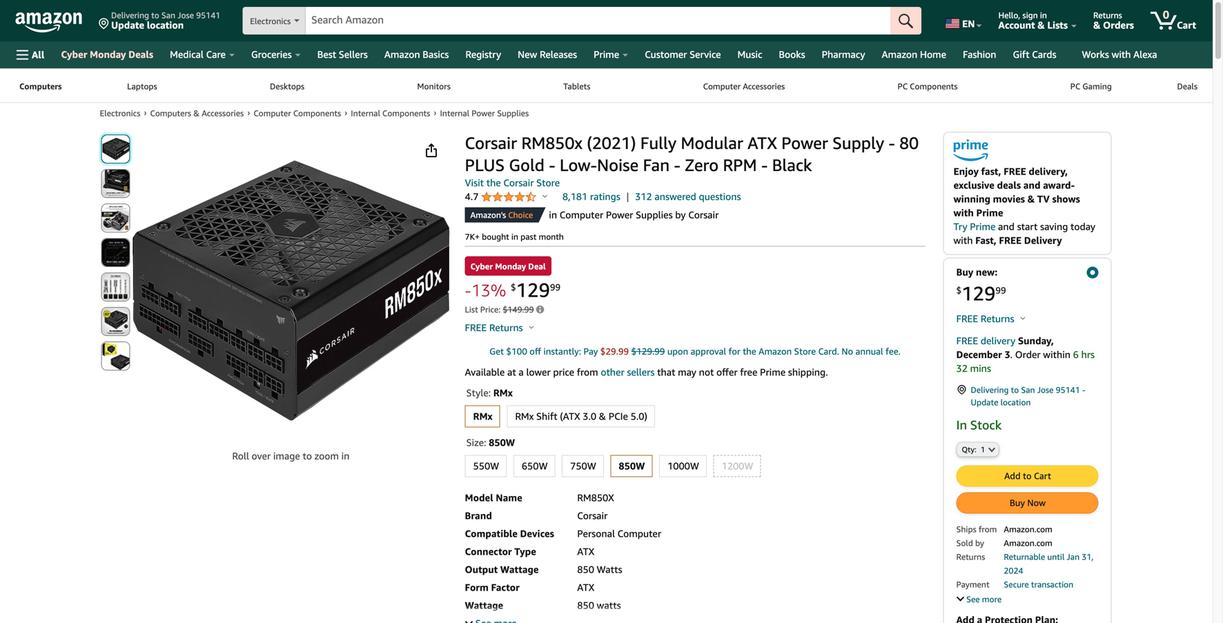 Task type: locate. For each thing, give the bounding box(es) containing it.
1 vertical spatial san
[[1021, 385, 1035, 395]]

7k+ bought in past month
[[465, 232, 564, 242]]

by down | 312 answered questions
[[675, 209, 686, 221]]

with left alexa on the right of the page
[[1112, 49, 1131, 60]]

location inside delivering to san jose 95141 update location
[[147, 19, 184, 31]]

returns down 'sold'
[[956, 552, 985, 562]]

san inside delivering to san jose 95141 update location
[[161, 10, 175, 20]]

computer down service
[[703, 81, 741, 91]]

option group containing rmx
[[461, 403, 925, 430]]

buy left new:
[[956, 266, 973, 278]]

2 amazon.com from the top
[[1004, 538, 1052, 548]]

6 hrs 32 mins
[[956, 349, 1095, 374]]

san up medical
[[161, 10, 175, 20]]

free returns button up free delivery
[[956, 312, 1025, 326]]

2 vertical spatial power
[[606, 209, 633, 221]]

1 horizontal spatial location
[[1000, 397, 1031, 407]]

0 vertical spatial popover image
[[543, 194, 547, 198]]

stock
[[970, 417, 1002, 432]]

free returns for right free returns button
[[956, 313, 1017, 324]]

atx up 850 watts
[[577, 582, 594, 593]]

prime up fast,
[[970, 221, 996, 232]]

cart up now in the bottom of the page
[[1034, 471, 1051, 481]]

store down 'gold'
[[536, 177, 560, 188]]

0 vertical spatial amazon.com
[[1004, 524, 1052, 534]]

& left orders
[[1093, 19, 1100, 31]]

2 option group from the top
[[461, 452, 925, 480]]

1 vertical spatial deals
[[1177, 81, 1197, 91]]

1 horizontal spatial monday
[[495, 262, 526, 271]]

and inside and start saving today with
[[998, 221, 1015, 232]]

0 horizontal spatial 95141
[[196, 10, 220, 20]]

to down 6 hrs 32 mins
[[1011, 385, 1019, 395]]

update
[[111, 19, 144, 31], [971, 397, 998, 407]]

returns up "works with alexa"
[[1093, 10, 1122, 20]]

internal down the monitors
[[440, 108, 469, 118]]

in
[[1040, 10, 1047, 20], [549, 209, 557, 221], [511, 232, 518, 242], [341, 450, 349, 462]]

popover image up sunday,
[[1021, 316, 1025, 320]]

1 vertical spatial delivering
[[971, 385, 1009, 395]]

0 vertical spatial by
[[675, 209, 686, 221]]

free for left free returns button
[[465, 322, 487, 333]]

new releases
[[518, 49, 577, 60]]

with down try
[[953, 235, 973, 246]]

- left 80
[[889, 133, 895, 153]]

visit the corsair store link
[[465, 177, 560, 188]]

returns inside returns & orders
[[1093, 10, 1122, 20]]

pc for pc gaming
[[1070, 81, 1080, 91]]

secure transaction button
[[1004, 578, 1073, 590]]

to for delivering to san jose 95141 - update location
[[1011, 385, 1019, 395]]

0 horizontal spatial power
[[472, 108, 495, 118]]

› down the monitors
[[434, 108, 436, 117]]

1 vertical spatial option group
[[461, 452, 925, 480]]

amazon image
[[15, 12, 82, 33]]

option group containing 550w
[[461, 452, 925, 480]]

more
[[982, 594, 1002, 604]]

95141 down 6
[[1056, 385, 1080, 395]]

hello,
[[998, 10, 1020, 20]]

free up deals
[[1004, 166, 1026, 177]]

0 vertical spatial electronics
[[250, 16, 291, 26]]

supplies up 'rm850x'
[[497, 108, 529, 118]]

1 vertical spatial computers
[[150, 108, 191, 118]]

option group
[[461, 403, 925, 430], [461, 452, 925, 480]]

shipping.
[[788, 366, 828, 378]]

en link
[[937, 3, 988, 38]]

computer down 'desktops'
[[254, 108, 291, 118]]

0 horizontal spatial location
[[147, 19, 184, 31]]

1 horizontal spatial 95141
[[1056, 385, 1080, 395]]

electronics
[[250, 16, 291, 26], [100, 108, 140, 118]]

power
[[472, 108, 495, 118], [781, 133, 828, 153], [606, 209, 633, 221]]

1 vertical spatial power
[[781, 133, 828, 153]]

0 vertical spatial the
[[486, 177, 501, 188]]

electronics inside 'electronics › computers & accessories › computer components › internal components › internal power supplies'
[[100, 108, 140, 118]]

2 horizontal spatial components
[[910, 81, 958, 91]]

cyber up 13%
[[470, 262, 493, 271]]

0 horizontal spatial amazon
[[384, 49, 420, 60]]

delivery,
[[1029, 166, 1068, 177]]

cyber monday deals link
[[53, 45, 162, 64]]

550w button
[[466, 456, 506, 477]]

delivering to san jose 95141 update location
[[111, 10, 220, 31]]

customer
[[645, 49, 687, 60]]

corsair rm850x (2021) fully modular atx power supply - 80 plus gold - low-noise fan - zero rpm - black visit the corsair store
[[465, 133, 919, 188]]

popover image left 8,181
[[543, 194, 547, 198]]

qty: 1
[[962, 445, 985, 454]]

2 horizontal spatial power
[[781, 133, 828, 153]]

san inside delivering to san jose 95141 - update location
[[1021, 385, 1035, 395]]

2 vertical spatial with
[[953, 235, 973, 246]]

free down list
[[465, 322, 487, 333]]

returns inside amazon.com returns
[[956, 552, 985, 562]]

› left internal components link
[[345, 108, 347, 117]]

and inside enjoy fast, free delivery, exclusive deals and award- winning movies & tv shows with prime try prime
[[1023, 179, 1040, 191]]

1 vertical spatial by
[[975, 538, 984, 548]]

amazon
[[384, 49, 420, 60], [882, 49, 917, 60], [759, 346, 792, 357]]

1 vertical spatial cart
[[1034, 471, 1051, 481]]

and up fast, free delivery
[[998, 221, 1015, 232]]

1 horizontal spatial extender expand image
[[956, 594, 964, 601]]

0 horizontal spatial 99
[[550, 282, 560, 292]]

monday
[[90, 49, 126, 60], [495, 262, 526, 271]]

850w right 750w
[[619, 460, 645, 472]]

from right ships
[[979, 524, 997, 534]]

award-
[[1043, 179, 1075, 191]]

secure transaction support
[[956, 580, 1073, 603]]

update up stock
[[971, 397, 998, 407]]

computers & accessories link
[[150, 108, 244, 118]]

free up december
[[956, 335, 978, 346]]

components down the monitors
[[382, 108, 430, 118]]

location up stock
[[1000, 397, 1031, 407]]

› down desktops link
[[247, 108, 250, 117]]

jose up medical
[[178, 10, 194, 20]]

0 vertical spatial delivering
[[111, 10, 149, 20]]

power inside 'corsair rm850x (2021) fully modular atx power supply - 80 plus gold - low-noise fan - zero rpm - black visit the corsair store'
[[781, 133, 828, 153]]

1 vertical spatial 850w
[[619, 460, 645, 472]]

buy left now in the bottom of the page
[[1010, 497, 1025, 508]]

95141 inside delivering to san jose 95141 - update location
[[1056, 385, 1080, 395]]

0 vertical spatial cyber
[[61, 49, 87, 60]]

pc gaming link
[[1014, 69, 1168, 102]]

0 horizontal spatial electronics
[[100, 108, 140, 118]]

1 vertical spatial the
[[743, 346, 756, 357]]

1 horizontal spatial computers
[[150, 108, 191, 118]]

black
[[772, 155, 812, 175]]

Buy Now submit
[[957, 493, 1098, 513]]

in right zoom
[[341, 450, 349, 462]]

pcie
[[609, 411, 628, 422]]

modular
[[681, 133, 743, 153]]

by inside "ships from amazon.com sold by"
[[975, 538, 984, 548]]

0 vertical spatial cart
[[1177, 19, 1196, 31]]

1 vertical spatial amazon.com
[[1004, 538, 1052, 548]]

0 horizontal spatial and
[[998, 221, 1015, 232]]

0 horizontal spatial monday
[[90, 49, 126, 60]]

2 850 from the top
[[577, 600, 594, 611]]

99 inside the -13% $ 129 99
[[550, 282, 560, 292]]

2 internal from the left
[[440, 108, 469, 118]]

free returns down list price: $149.99 on the left
[[465, 322, 525, 333]]

free down $ 129 99
[[956, 313, 978, 324]]

instantly:
[[543, 346, 581, 357]]

1 horizontal spatial store
[[794, 346, 816, 357]]

0 horizontal spatial 129
[[516, 278, 550, 302]]

delivering up cyber monday deals
[[111, 10, 149, 20]]

1 vertical spatial 850
[[577, 600, 594, 611]]

2 vertical spatial popover image
[[529, 325, 534, 329]]

cyber inside the navigation navigation
[[61, 49, 87, 60]]

1 horizontal spatial 850w
[[619, 460, 645, 472]]

best
[[317, 49, 336, 60]]

129 down deal
[[516, 278, 550, 302]]

0 vertical spatial update
[[111, 19, 144, 31]]

pc down the amazon home link
[[898, 81, 908, 91]]

& inside enjoy fast, free delivery, exclusive deals and award- winning movies & tv shows with prime try prime
[[1027, 193, 1035, 205]]

amazon home link
[[873, 45, 955, 64]]

electronics inside search box
[[250, 16, 291, 26]]

$ down the cyber monday deal
[[511, 282, 516, 292]]

1 horizontal spatial pc
[[1070, 81, 1080, 91]]

delivering inside delivering to san jose 95141 update location
[[111, 10, 149, 20]]

cyber for cyber monday deals
[[61, 49, 87, 60]]

1 horizontal spatial free returns
[[956, 313, 1017, 324]]

1 vertical spatial monday
[[495, 262, 526, 271]]

jose for update
[[1037, 385, 1054, 395]]

care
[[206, 49, 226, 60]]

1 horizontal spatial by
[[975, 538, 984, 548]]

- up list
[[465, 280, 471, 300]]

- inside delivering to san jose 95141 - update location
[[1082, 385, 1085, 395]]

1 horizontal spatial components
[[382, 108, 430, 118]]

amazon basics
[[384, 49, 449, 60]]

0 vertical spatial option group
[[461, 403, 925, 430]]

None submit
[[890, 7, 922, 35], [102, 135, 129, 163], [102, 170, 129, 197], [102, 204, 129, 232], [102, 239, 129, 266], [102, 273, 129, 301], [102, 308, 129, 335], [102, 342, 129, 370], [890, 7, 922, 35], [102, 135, 129, 163], [102, 170, 129, 197], [102, 204, 129, 232], [102, 239, 129, 266], [102, 273, 129, 301], [102, 308, 129, 335], [102, 342, 129, 370]]

electronics up groceries
[[250, 16, 291, 26]]

power down |
[[606, 209, 633, 221]]

amazon.com up the returnable
[[1004, 538, 1052, 548]]

size:
[[466, 437, 486, 448]]

$ down buy new: at the top of the page
[[956, 285, 962, 296]]

in right 'sign'
[[1040, 10, 1047, 20]]

750w
[[570, 460, 596, 472]]

1 horizontal spatial san
[[1021, 385, 1035, 395]]

1 horizontal spatial $
[[956, 285, 962, 296]]

1 horizontal spatial cart
[[1177, 19, 1196, 31]]

rmx down the at
[[493, 387, 513, 399]]

wattage down the form
[[465, 600, 503, 611]]

0 horizontal spatial store
[[536, 177, 560, 188]]

with up try
[[953, 207, 974, 218]]

by right 'sold'
[[975, 538, 984, 548]]

to up cyber monday deals
[[151, 10, 159, 20]]

850 watts
[[577, 564, 622, 575]]

1 pc from the left
[[898, 81, 908, 91]]

monday up the -13% $ 129 99
[[495, 262, 526, 271]]

1 horizontal spatial electronics
[[250, 16, 291, 26]]

2 horizontal spatial popover image
[[1021, 316, 1025, 320]]

1 horizontal spatial and
[[1023, 179, 1040, 191]]

popover image for left free returns button
[[529, 325, 534, 329]]

& inside 'electronics › computers & accessories › computer components › internal components › internal power supplies'
[[193, 108, 200, 118]]

accessories down care
[[202, 108, 244, 118]]

1200w
[[722, 460, 753, 472]]

support
[[1035, 593, 1065, 603]]

popover image down $149.99
[[529, 325, 534, 329]]

Add to Cart button
[[957, 466, 1098, 486]]

jose inside delivering to san jose 95141 update location
[[178, 10, 194, 20]]

music link
[[729, 45, 771, 64]]

personal
[[577, 528, 615, 539]]

power up black
[[781, 133, 828, 153]]

0 vertical spatial wattage
[[500, 564, 539, 575]]

1 horizontal spatial delivering
[[971, 385, 1009, 395]]

jose for location
[[178, 10, 194, 20]]

1 850 from the top
[[577, 564, 594, 575]]

to inside delivering to san jose 95141 - update location
[[1011, 385, 1019, 395]]

0 vertical spatial and
[[1023, 179, 1040, 191]]

components down 'desktops'
[[293, 108, 341, 118]]

deals
[[128, 49, 153, 60], [1177, 81, 1197, 91]]

1 vertical spatial with
[[953, 207, 974, 218]]

accessories
[[743, 81, 785, 91], [202, 108, 244, 118]]

- down hrs
[[1082, 385, 1085, 395]]

1 amazon.com from the top
[[1004, 524, 1052, 534]]

amazon up shipping.
[[759, 346, 792, 357]]

the right visit
[[486, 177, 501, 188]]

over
[[252, 450, 271, 462]]

$ inside $ 129 99
[[956, 285, 962, 296]]

prime
[[594, 49, 619, 60], [976, 207, 1003, 218], [970, 221, 996, 232], [760, 366, 786, 378]]

& left tv
[[1027, 193, 1035, 205]]

1 vertical spatial store
[[794, 346, 816, 357]]

hello, sign in
[[998, 10, 1047, 20]]

550w
[[473, 460, 499, 472]]

1 vertical spatial location
[[1000, 397, 1031, 407]]

the inside 'corsair rm850x (2021) fully modular atx power supply - 80 plus gold - low-noise fan - zero rpm - black visit the corsair store'
[[486, 177, 501, 188]]

312 answered questions link
[[635, 190, 741, 204]]

1 vertical spatial electronics
[[100, 108, 140, 118]]

heading
[[956, 614, 1058, 623]]

jose inside delivering to san jose 95141 - update location
[[1037, 385, 1054, 395]]

0 horizontal spatial cart
[[1034, 471, 1051, 481]]

95141
[[196, 10, 220, 20], [1056, 385, 1080, 395]]

- right fan
[[674, 155, 680, 175]]

2 vertical spatial atx
[[577, 582, 594, 593]]

internal components link
[[351, 108, 430, 118]]

new:
[[976, 266, 997, 278]]

1 horizontal spatial 99
[[995, 285, 1006, 296]]

1 horizontal spatial power
[[606, 209, 633, 221]]

from inside "ships from amazon.com sold by"
[[979, 524, 997, 534]]

location up medical
[[147, 19, 184, 31]]

› right "electronics" "link"
[[144, 108, 147, 117]]

0 vertical spatial accessories
[[743, 81, 785, 91]]

from
[[577, 366, 598, 378], [979, 524, 997, 534]]

delivering inside delivering to san jose 95141 - update location
[[971, 385, 1009, 395]]

and up tv
[[1023, 179, 1040, 191]]

monday up laptops link
[[90, 49, 126, 60]]

atx up "rpm"
[[748, 133, 777, 153]]

& right 3.0
[[599, 411, 606, 422]]

components down home
[[910, 81, 958, 91]]

0 vertical spatial deals
[[128, 49, 153, 60]]

delivery
[[1024, 235, 1062, 246]]

0 vertical spatial 850w
[[489, 437, 515, 448]]

by for supplies
[[675, 209, 686, 221]]

amazon for amazon basics
[[384, 49, 420, 60]]

1 horizontal spatial internal
[[440, 108, 469, 118]]

try prime link
[[953, 221, 996, 232]]

1 vertical spatial and
[[998, 221, 1015, 232]]

delivering for update
[[971, 385, 1009, 395]]

0 vertical spatial 850
[[577, 564, 594, 575]]

power inside 'electronics › computers & accessories › computer components › internal components › internal power supplies'
[[472, 108, 495, 118]]

atx inside 'corsair rm850x (2021) fully modular atx power supply - 80 plus gold - low-noise fan - zero rpm - black visit the corsair store'
[[748, 133, 777, 153]]

ships
[[956, 524, 976, 534]]

jose down 6 hrs 32 mins
[[1037, 385, 1054, 395]]

option group for style: rmx
[[461, 403, 925, 430]]

computer inside the navigation navigation
[[703, 81, 741, 91]]

0 vertical spatial location
[[147, 19, 184, 31]]

laptops
[[127, 81, 157, 91]]

129 down buy new: at the top of the page
[[962, 282, 995, 305]]

0 vertical spatial extender expand image
[[956, 594, 964, 601]]

0 horizontal spatial delivering
[[111, 10, 149, 20]]

0 horizontal spatial the
[[486, 177, 501, 188]]

1 vertical spatial wattage
[[465, 600, 503, 611]]

monday for deals
[[90, 49, 126, 60]]

extender expand image down the form
[[465, 618, 473, 623]]

850w right size:
[[489, 437, 515, 448]]

deals link
[[1168, 69, 1206, 102]]

0 vertical spatial store
[[536, 177, 560, 188]]

rmx left shift
[[515, 411, 534, 422]]

1 vertical spatial supplies
[[636, 209, 673, 221]]

cyber for cyber monday deal
[[470, 262, 493, 271]]

atx for connector type
[[577, 546, 594, 557]]

december
[[956, 349, 1002, 360]]

amazon's
[[470, 210, 506, 220]]

update inside delivering to san jose 95141 update location
[[111, 19, 144, 31]]

san for update
[[1021, 385, 1035, 395]]

1000w
[[667, 460, 699, 472]]

0 horizontal spatial cyber
[[61, 49, 87, 60]]

tablets link
[[507, 69, 647, 102]]

store up shipping.
[[794, 346, 816, 357]]

hrs
[[1081, 349, 1095, 360]]

the right for
[[743, 346, 756, 357]]

95141 inside delivering to san jose 95141 update location
[[196, 10, 220, 20]]

& down the medical care
[[193, 108, 200, 118]]

free returns button down list price: $149.99 on the left
[[465, 321, 534, 335]]

other
[[601, 366, 624, 378]]

option group for size: 850w
[[461, 452, 925, 480]]

roll
[[232, 450, 249, 462]]

customer service link
[[636, 45, 729, 64]]

$
[[511, 282, 516, 292], [956, 285, 962, 296]]

accessories down music link
[[743, 81, 785, 91]]

1 horizontal spatial jose
[[1037, 385, 1054, 395]]

0 horizontal spatial deals
[[128, 49, 153, 60]]

to inside delivering to san jose 95141 update location
[[151, 10, 159, 20]]

extender expand image
[[956, 594, 964, 601], [465, 618, 473, 623]]

that
[[657, 366, 675, 378]]

1 vertical spatial buy
[[1010, 497, 1025, 508]]

power up plus
[[472, 108, 495, 118]]

amazon.com returns
[[956, 538, 1052, 562]]

components inside pc components link
[[910, 81, 958, 91]]

$129.99
[[631, 346, 665, 357]]

0 vertical spatial monday
[[90, 49, 126, 60]]

electronics down laptops at the top left
[[100, 108, 140, 118]]

95141 for update
[[196, 10, 220, 20]]

computers inside the navigation navigation
[[19, 81, 62, 91]]

rmx button
[[466, 406, 499, 427]]

2 pc from the left
[[1070, 81, 1080, 91]]

prime down search amazon text field
[[594, 49, 619, 60]]

1 horizontal spatial buy
[[1010, 497, 1025, 508]]

cyber monday deal
[[470, 262, 546, 271]]

free returns
[[956, 313, 1017, 324], [465, 322, 525, 333]]

750w button
[[563, 456, 603, 477]]

books
[[779, 49, 805, 60]]

1 vertical spatial accessories
[[202, 108, 244, 118]]

basics
[[423, 49, 449, 60]]

cart right '0'
[[1177, 19, 1196, 31]]

0 horizontal spatial rmx
[[473, 411, 493, 422]]

cyber right all
[[61, 49, 87, 60]]

1 option group from the top
[[461, 403, 925, 430]]

amazon.com inside amazon.com returns
[[1004, 538, 1052, 548]]

qty:
[[962, 445, 976, 454]]

in computer power supplies by corsair
[[549, 209, 719, 221]]

atx
[[748, 133, 777, 153], [577, 546, 594, 557], [577, 582, 594, 593]]

gift cards link
[[1005, 45, 1074, 64]]

computer accessories link
[[647, 69, 841, 102]]

0 horizontal spatial san
[[161, 10, 175, 20]]

99 down month
[[550, 282, 560, 292]]

0 horizontal spatial free returns
[[465, 322, 525, 333]]

pc left gaming
[[1070, 81, 1080, 91]]

zoom
[[314, 450, 339, 462]]

0 vertical spatial supplies
[[497, 108, 529, 118]]

popover image
[[543, 194, 547, 198], [1021, 316, 1025, 320], [529, 325, 534, 329]]

rmx down style:
[[473, 411, 493, 422]]

0 vertical spatial san
[[161, 10, 175, 20]]

monday inside the navigation navigation
[[90, 49, 126, 60]]

free
[[740, 366, 757, 378]]

2 › from the left
[[247, 108, 250, 117]]

get $100 off instantly: pay $29.99 $129.99 upon approval for the amazon store card. no annual fee.
[[489, 346, 901, 357]]

free for "free delivery" link at the right bottom of page
[[956, 335, 978, 346]]



Task type: describe. For each thing, give the bounding box(es) containing it.
1 horizontal spatial the
[[743, 346, 756, 357]]

model
[[465, 492, 493, 503]]

releases
[[540, 49, 577, 60]]

output
[[465, 564, 498, 575]]

included
[[1004, 607, 1036, 617]]

3 › from the left
[[345, 108, 347, 117]]

secure
[[1004, 580, 1029, 589]]

output wattage
[[465, 564, 539, 575]]

& inside returns & orders
[[1093, 19, 1100, 31]]

may
[[678, 366, 696, 378]]

corsair rm850x (2021) fully modular atx power supply - 80 plus gold - low-noise fan - zero rpm - black image
[[132, 160, 450, 421]]

mins
[[970, 363, 991, 374]]

form
[[465, 582, 489, 593]]

noise
[[597, 155, 639, 175]]

& left "lists"
[[1038, 19, 1045, 31]]

0 horizontal spatial components
[[293, 108, 341, 118]]

store inside 'corsair rm850x (2021) fully modular atx power supply - 80 plus gold - low-noise fan - zero rpm - black visit the corsair store'
[[536, 177, 560, 188]]

devices
[[520, 528, 554, 539]]

until
[[1047, 552, 1065, 562]]

update inside delivering to san jose 95141 - update location
[[971, 397, 998, 407]]

amazon prime logo image
[[953, 139, 988, 164]]

extender expand image inside see more 'dropdown button'
[[956, 594, 964, 601]]

pc gaming
[[1070, 81, 1112, 91]]

service
[[690, 49, 721, 60]]

electronics for electronics › computers & accessories › computer components › internal components › internal power supplies
[[100, 108, 140, 118]]

1 horizontal spatial supplies
[[636, 209, 673, 221]]

rmx for rmx shift (atx 3.0 & pcie 5.0)
[[515, 411, 534, 422]]

delivering to san jose 95141 - update location
[[971, 385, 1085, 407]]

4 › from the left
[[434, 108, 436, 117]]

Search Amazon text field
[[306, 8, 890, 34]]

to left zoom
[[303, 450, 312, 462]]

by for sold
[[975, 538, 984, 548]]

corsair up plus
[[465, 133, 517, 153]]

1200w button
[[714, 456, 760, 477]]

0
[[1163, 8, 1169, 21]]

navigation navigation
[[0, 0, 1223, 623]]

with inside the navigation navigation
[[1112, 49, 1131, 60]]

low-
[[560, 155, 597, 175]]

computer inside 'electronics › computers & accessories › computer components › internal components › internal power supplies'
[[254, 108, 291, 118]]

compatible devices
[[465, 528, 554, 539]]

amazon for amazon home
[[882, 49, 917, 60]]

books link
[[771, 45, 813, 64]]

1 › from the left
[[144, 108, 147, 117]]

1 horizontal spatial deals
[[1177, 81, 1197, 91]]

account
[[998, 19, 1035, 31]]

computer down 8,181
[[560, 209, 603, 221]]

internal power supplies link
[[440, 108, 529, 118]]

95141 for -
[[1056, 385, 1080, 395]]

computers inside 'electronics › computers & accessories › computer components › internal components › internal power supplies'
[[150, 108, 191, 118]]

radio active image
[[1087, 267, 1098, 278]]

alexa
[[1133, 49, 1157, 60]]

get
[[489, 346, 504, 357]]

lower
[[526, 366, 551, 378]]

850 for 850 watts
[[577, 600, 594, 611]]

winning
[[953, 193, 990, 205]]

$29.99
[[600, 346, 629, 357]]

to for add to cart
[[1023, 471, 1032, 481]]

sellers
[[339, 49, 368, 60]]

with inside enjoy fast, free delivery, exclusive deals and award- winning movies & tv shows with prime try prime
[[953, 207, 974, 218]]

past
[[520, 232, 537, 242]]

factor
[[491, 582, 520, 593]]

fast, free delivery
[[975, 235, 1062, 246]]

1 horizontal spatial rmx
[[493, 387, 513, 399]]

to for delivering to san jose 95141 update location
[[151, 10, 159, 20]]

returns down list price: $149.99 on the left
[[489, 322, 523, 333]]

monitors link
[[361, 69, 507, 102]]

Electronics search field
[[242, 7, 922, 36]]

buy for buy new:
[[956, 266, 973, 278]]

other sellers link
[[601, 366, 655, 378]]

1 horizontal spatial free returns button
[[956, 312, 1025, 326]]

prime inside prime link
[[594, 49, 619, 60]]

free down start at the right top
[[999, 235, 1022, 246]]

accessories inside 'electronics › computers & accessories › computer components › internal components › internal power supplies'
[[202, 108, 244, 118]]

corsair down 312 answered questions 'link'
[[688, 209, 719, 221]]

850 watts
[[577, 600, 621, 611]]

cart inside the navigation navigation
[[1177, 19, 1196, 31]]

gift cards
[[1013, 49, 1056, 60]]

form factor
[[465, 582, 520, 593]]

prime up try prime link at right
[[976, 207, 1003, 218]]

0 horizontal spatial free returns button
[[465, 321, 534, 335]]

product
[[1004, 593, 1033, 603]]

delivery
[[981, 335, 1015, 346]]

in up month
[[549, 209, 557, 221]]

medical care
[[170, 49, 226, 60]]

sunday, december 3
[[956, 335, 1054, 360]]

dropdown image
[[988, 447, 995, 452]]

99 inside $ 129 99
[[995, 285, 1006, 296]]

supplies inside 'electronics › computers & accessories › computer components › internal components › internal power supplies'
[[497, 108, 529, 118]]

type
[[514, 546, 536, 557]]

pc components
[[898, 81, 958, 91]]

approval
[[691, 346, 726, 357]]

- right "rpm"
[[761, 155, 768, 175]]

- inside the -13% $ 129 99
[[465, 280, 471, 300]]

returns up delivery
[[981, 313, 1014, 324]]

free for right free returns button
[[956, 313, 978, 324]]

corsair up '4.7' button
[[503, 177, 534, 188]]

0 horizontal spatial extender expand image
[[465, 618, 473, 623]]

connector type
[[465, 546, 536, 557]]

1 horizontal spatial 129
[[962, 282, 995, 305]]

corsair down rm850x on the bottom
[[577, 510, 608, 521]]

computer accessories
[[703, 81, 785, 91]]

free returns for left free returns button
[[465, 322, 525, 333]]

free inside enjoy fast, free delivery, exclusive deals and award- winning movies & tv shows with prime try prime
[[1004, 166, 1026, 177]]

available
[[465, 366, 505, 378]]

fan
[[643, 155, 670, 175]]

location inside delivering to san jose 95141 - update location
[[1000, 397, 1031, 407]]

in left the past at the top left of the page
[[511, 232, 518, 242]]

850 for 850 watts
[[577, 564, 594, 575]]

80
[[899, 133, 919, 153]]

- down 'rm850x'
[[549, 155, 555, 175]]

1 internal from the left
[[351, 108, 380, 118]]

desktops link
[[214, 69, 361, 102]]

plus
[[465, 155, 505, 175]]

pc for pc components
[[898, 81, 908, 91]]

enjoy
[[953, 166, 979, 177]]

laptops link
[[71, 69, 214, 102]]

for
[[729, 346, 740, 357]]

free delivery link
[[956, 335, 1015, 346]]

8,181 ratings link
[[562, 191, 620, 202]]

account & lists
[[998, 19, 1068, 31]]

new
[[518, 49, 537, 60]]

1000w button
[[660, 456, 706, 477]]

delivering for location
[[111, 10, 149, 20]]

4.7
[[465, 191, 481, 202]]

monday for deal
[[495, 262, 526, 271]]

computer right personal
[[617, 528, 661, 539]]

returns & orders
[[1093, 10, 1134, 31]]

fast,
[[981, 166, 1001, 177]]

jan
[[1067, 552, 1080, 562]]

in inside the navigation navigation
[[1040, 10, 1047, 20]]

rmx for rmx
[[473, 411, 493, 422]]

desktops
[[270, 81, 304, 91]]

amazon.com inside "ships from amazon.com sold by"
[[1004, 524, 1052, 534]]

answered
[[655, 191, 696, 202]]

san for location
[[161, 10, 175, 20]]

prime right free
[[760, 366, 786, 378]]

1 horizontal spatial amazon
[[759, 346, 792, 357]]

850w inside button
[[619, 460, 645, 472]]

pharmacy
[[822, 49, 865, 60]]

visit
[[465, 177, 484, 188]]

$ inside the -13% $ 129 99
[[511, 282, 516, 292]]

prime link
[[585, 45, 636, 64]]

enjoy fast, free delivery, exclusive deals and award- winning movies & tv shows with prime try prime
[[953, 166, 1080, 232]]

in stock
[[956, 417, 1002, 432]]

2024
[[1004, 566, 1023, 575]]

-13% $ 129 99
[[465, 278, 560, 302]]

order
[[1015, 349, 1041, 360]]

registry link
[[457, 45, 509, 64]]

image
[[273, 450, 300, 462]]

buy for buy now
[[1010, 497, 1025, 508]]

0 horizontal spatial from
[[577, 366, 598, 378]]

saving
[[1040, 221, 1068, 232]]

delivering to san jose 95141 - update location link
[[956, 384, 1098, 408]]

a
[[519, 366, 524, 378]]

with inside and start saving today with
[[953, 235, 973, 246]]

0 horizontal spatial 850w
[[489, 437, 515, 448]]

popover image inside '4.7' button
[[543, 194, 547, 198]]

popover image for right free returns button
[[1021, 316, 1025, 320]]

& inside button
[[599, 411, 606, 422]]

rmx shift (atx 3.0 & pcie 5.0) button
[[508, 406, 654, 427]]

electronics for electronics
[[250, 16, 291, 26]]

atx for form factor
[[577, 582, 594, 593]]

model name
[[465, 492, 522, 503]]

sellers
[[627, 366, 655, 378]]

accessories inside the navigation navigation
[[743, 81, 785, 91]]



Task type: vqa. For each thing, say whether or not it's contained in the screenshot.


